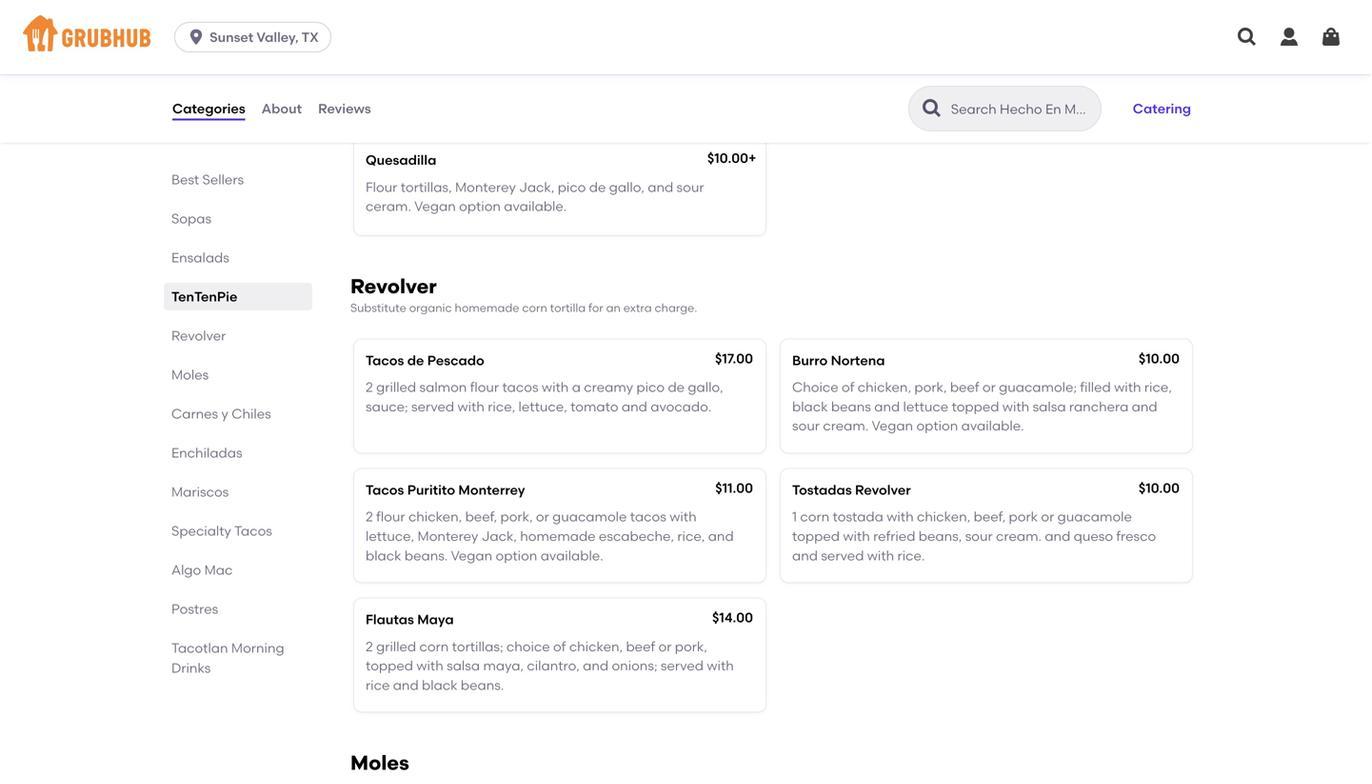 Task type: describe. For each thing, give the bounding box(es) containing it.
choice of chicken, pork, beef or guacamole; filled with rice, black beans and lettuce topped with salsa ranchera and sour cream. vegan option available.
[[793, 379, 1173, 434]]

option inside "2 flour chicken, beef, pork, or guacamole tacos with lettuce, monterey jack, homemade escabeche, rice, and black beans. vegan option available."
[[496, 548, 538, 564]]

y
[[222, 406, 229, 422]]

fresco
[[1117, 528, 1157, 544]]

beans, inside 1 corn tostada with chicken, beef, pork or guacamole topped with refried beans, sour cream. and queso fresco and served with rice.
[[919, 528, 962, 544]]

0 vertical spatial $10.00
[[708, 150, 749, 166]]

main navigation navigation
[[0, 0, 1372, 74]]

beans. inside "2 flour chicken, beef, pork, or guacamole tacos with lettuce, monterey jack, homemade escabeche, rice, and black beans. vegan option available."
[[405, 548, 448, 564]]

avocado.
[[651, 399, 712, 415]]

tacotlan morning drinks
[[171, 640, 284, 676]]

or inside choice of chicken, pork, beef or guacamole; filled with rice, black beans and lettuce topped with salsa ranchera and sour cream. vegan option available.
[[983, 379, 996, 395]]

beans, inside totopos topped with refried beans, monterrey jack and jalapenos. vegan option available.
[[974, 49, 1017, 65]]

totopos topped with refried beans, monterrey jack and jalapenos. vegan option available.
[[793, 49, 1150, 85]]

monterey inside flour tortillas, monterey jack, pico de gallo, and sour ceram. vegan option available.
[[455, 179, 516, 195]]

sopas
[[171, 211, 212, 227]]

tacos inside the 2 grilled salmon flour tacos with a creamy pico de gallo, sauce; served with rice, lettuce, tomato and avocado.
[[502, 379, 539, 395]]

mac
[[204, 562, 233, 578]]

1 vertical spatial moles
[[351, 751, 409, 776]]

chicken, inside choice of chicken, pork, beef or guacamole; filled with rice, black beans and lettuce topped with salsa ranchera and sour cream. vegan option available.
[[858, 379, 912, 395]]

sour inside flour tortillas, monterey jack, pico de gallo, and sour ceram. vegan option available.
[[677, 179, 704, 195]]

beef, inside "2 flour chicken, beef, pork, or guacamole tacos with lettuce, monterey jack, homemade escabeche, rice, and black beans. vegan option available."
[[465, 509, 497, 525]]

de inside the 2 grilled salmon flour tacos with a creamy pico de gallo, sauce; served with rice, lettuce, tomato and avocado.
[[668, 379, 685, 395]]

served inside 2 grilled corn tortillas; choice of chicken, beef or pork, topped with salsa maya, cilantro, and onions; served with rice and black beans.
[[661, 658, 704, 674]]

escabeche,
[[599, 528, 674, 544]]

categories
[[172, 100, 245, 117]]

creamy
[[584, 379, 634, 395]]

lettuce, inside the 2 grilled salmon flour tacos with a creamy pico de gallo, sauce; served with rice, lettuce, tomato and avocado.
[[519, 399, 567, 415]]

1 horizontal spatial svg image
[[1236, 26, 1259, 49]]

tostadas
[[793, 482, 852, 498]]

jack
[[1089, 49, 1121, 65]]

2 grilled salmon flour tacos with a creamy pico de gallo, sauce; served with rice, lettuce, tomato and avocado.
[[366, 379, 724, 415]]

tacos puritito monterrey
[[366, 482, 525, 498]]

puritito
[[407, 482, 455, 498]]

for
[[589, 301, 604, 315]]

tortillas.
[[398, 88, 449, 104]]

rice.
[[898, 548, 925, 564]]

burro
[[793, 352, 828, 368]]

beans
[[832, 399, 872, 415]]

vegan inside choice of chicken, pork, beef or guacamole; filled with rice, black beans and lettuce topped with salsa ranchera and sour cream. vegan option available.
[[872, 418, 914, 434]]

revolver for revolver
[[171, 328, 226, 344]]

with down $14.00
[[707, 658, 734, 674]]

peppers,
[[531, 69, 588, 85]]

rice
[[366, 677, 390, 693]]

revolver substitute organic homemade corn tortilla for an extra charge.
[[351, 274, 698, 315]]

served inside monterrey jack, homemade chorizo or sauteed mushrooms and poblano peppers, onions; served with four flour tortillas.  vegan option available.
[[640, 69, 683, 85]]

tacos de pescado
[[366, 352, 485, 368]]

pico inside the 2 grilled salmon flour tacos with a creamy pico de gallo, sauce; served with rice, lettuce, tomato and avocado.
[[637, 379, 665, 395]]

mushrooms
[[366, 69, 442, 85]]

option inside choice of chicken, pork, beef or guacamole; filled with rice, black beans and lettuce topped with salsa ranchera and sour cream. vegan option available.
[[917, 418, 959, 434]]

salmon
[[420, 379, 467, 395]]

about button
[[261, 74, 303, 143]]

tacotlan
[[171, 640, 228, 656]]

burro nortena
[[793, 352, 885, 368]]

cream. inside choice of chicken, pork, beef or guacamole; filled with rice, black beans and lettuce topped with salsa ranchera and sour cream. vegan option available.
[[823, 418, 869, 434]]

1
[[793, 509, 797, 525]]

and inside "2 flour chicken, beef, pork, or guacamole tacos with lettuce, monterey jack, homemade escabeche, rice, and black beans. vegan option available."
[[708, 528, 734, 544]]

served inside the 2 grilled salmon flour tacos with a creamy pico de gallo, sauce; served with rice, lettuce, tomato and avocado.
[[412, 399, 454, 415]]

charge.
[[655, 301, 698, 315]]

tx
[[302, 29, 319, 45]]

chicken, inside 1 corn tostada with chicken, beef, pork or guacamole topped with refried beans, sour cream. and queso fresco and served with rice.
[[917, 509, 971, 525]]

topped inside totopos topped with refried beans, monterrey jack and jalapenos. vegan option available.
[[847, 49, 895, 65]]

2 flour chicken, beef, pork, or guacamole tacos with lettuce, monterey jack, homemade escabeche, rice, and black beans. vegan option available.
[[366, 509, 734, 564]]

gallo, inside the 2 grilled salmon flour tacos with a creamy pico de gallo, sauce; served with rice, lettuce, tomato and avocado.
[[688, 379, 724, 395]]

reviews button
[[317, 74, 372, 143]]

sauce;
[[366, 399, 408, 415]]

morning
[[231, 640, 284, 656]]

option inside totopos topped with refried beans, monterrey jack and jalapenos. vegan option available.
[[907, 69, 949, 85]]

monterrey jack, homemade chorizo or sauteed mushrooms and poblano peppers, onions; served with four flour tortillas.  vegan option available. button
[[354, 9, 766, 123]]

jalapenos.
[[793, 69, 859, 85]]

of inside 2 grilled corn tortillas; choice of chicken, beef or pork, topped with salsa maya, cilantro, and onions; served with rice and black beans.
[[554, 639, 566, 655]]

pork
[[1009, 509, 1038, 525]]

Search Hecho En Mexico search field
[[950, 100, 1095, 118]]

or inside 2 grilled corn tortillas; choice of chicken, beef or pork, topped with salsa maya, cilantro, and onions; served with rice and black beans.
[[659, 639, 672, 655]]

flautas maya
[[366, 612, 454, 628]]

sellers
[[202, 171, 244, 188]]

substitute
[[351, 301, 407, 315]]

queso
[[1074, 528, 1114, 544]]

carnes y chiles
[[171, 406, 271, 422]]

with down salmon
[[458, 399, 485, 415]]

and inside monterrey jack, homemade chorizo or sauteed mushrooms and poblano peppers, onions; served with four flour tortillas.  vegan option available.
[[445, 69, 471, 85]]

sour inside 1 corn tostada with chicken, beef, pork or guacamole topped with refried beans, sour cream. and queso fresco and served with rice.
[[966, 528, 993, 544]]

tostada
[[833, 509, 884, 525]]

de inside flour tortillas, monterey jack, pico de gallo, and sour ceram. vegan option available.
[[589, 179, 606, 195]]

nortena
[[831, 352, 885, 368]]

catering button
[[1125, 88, 1200, 130]]

pork, inside 2 grilled corn tortillas; choice of chicken, beef or pork, topped with salsa maya, cilantro, and onions; served with rice and black beans.
[[675, 639, 708, 655]]

pork, inside "2 flour chicken, beef, pork, or guacamole tacos with lettuce, monterey jack, homemade escabeche, rice, and black beans. vegan option available."
[[501, 509, 533, 525]]

black inside "2 flour chicken, beef, pork, or guacamole tacos with lettuce, monterey jack, homemade escabeche, rice, and black beans. vegan option available."
[[366, 548, 402, 564]]

refried inside totopos topped with refried beans, monterrey jack and jalapenos. vegan option available.
[[928, 49, 971, 65]]

corn inside revolver substitute organic homemade corn tortilla for an extra charge.
[[522, 301, 548, 315]]

available. inside flour tortillas, monterey jack, pico de gallo, and sour ceram. vegan option available.
[[504, 198, 567, 214]]

monterrey jack, homemade chorizo or sauteed mushrooms and poblano peppers, onions; served with four flour tortillas.  vegan option available.
[[366, 49, 742, 104]]

quesadilla
[[366, 152, 437, 168]]

beef inside 2 grilled corn tortillas; choice of chicken, beef or pork, topped with salsa maya, cilantro, and onions; served with rice and black beans.
[[626, 639, 656, 655]]

monterey inside "2 flour chicken, beef, pork, or guacamole tacos with lettuce, monterey jack, homemade escabeche, rice, and black beans. vegan option available."
[[418, 528, 479, 544]]

sunset
[[210, 29, 254, 45]]

search icon image
[[921, 97, 944, 120]]

onions; inside 2 grilled corn tortillas; choice of chicken, beef or pork, topped with salsa maya, cilantro, and onions; served with rice and black beans.
[[612, 658, 658, 674]]

rice, for 1 corn tostada with chicken, beef, pork or guacamole topped with refried beans, sour cream. and queso fresco and served with rice.
[[678, 528, 705, 544]]

tostadas revolver
[[793, 482, 911, 498]]

maya
[[417, 612, 454, 628]]

2 grilled corn tortillas; choice of chicken, beef or pork, topped with salsa maya, cilantro, and onions; served with rice and black beans.
[[366, 639, 734, 693]]

vegan inside totopos topped with refried beans, monterrey jack and jalapenos. vegan option available.
[[862, 69, 904, 85]]

drinks
[[171, 660, 211, 676]]

vegan inside flour tortillas, monterey jack, pico de gallo, and sour ceram. vegan option available.
[[415, 198, 456, 214]]

with inside totopos topped with refried beans, monterrey jack and jalapenos. vegan option available.
[[898, 49, 925, 65]]

guacamole inside 1 corn tostada with chicken, beef, pork or guacamole topped with refried beans, sour cream. and queso fresco and served with rice.
[[1058, 509, 1133, 525]]

salsa inside choice of chicken, pork, beef or guacamole; filled with rice, black beans and lettuce topped with salsa ranchera and sour cream. vegan option available.
[[1033, 399, 1066, 415]]

or inside monterrey jack, homemade chorizo or sauteed mushrooms and poblano peppers, onions; served with four flour tortillas.  vegan option available.
[[602, 49, 615, 65]]

totopos
[[793, 49, 844, 65]]

monterrey inside totopos topped with refried beans, monterrey jack and jalapenos. vegan option available.
[[1020, 49, 1086, 65]]

and inside the 2 grilled salmon flour tacos with a creamy pico de gallo, sauce; served with rice, lettuce, tomato and avocado.
[[622, 399, 648, 415]]

filled
[[1081, 379, 1111, 395]]

flautas
[[366, 612, 414, 628]]

mariscos
[[171, 484, 229, 500]]

pork, inside choice of chicken, pork, beef or guacamole; filled with rice, black beans and lettuce topped with salsa ranchera and sour cream. vegan option available.
[[915, 379, 947, 395]]

totopos topped with refried beans, monterrey jack and jalapenos. vegan option available. button
[[781, 9, 1193, 123]]

2 svg image from the left
[[1320, 26, 1343, 49]]

flour
[[366, 179, 398, 195]]

tacos for grilled
[[366, 352, 404, 368]]

sunset valley, tx button
[[174, 22, 339, 52]]

jack, inside monterrey jack, homemade chorizo or sauteed mushrooms and poblano peppers, onions; served with four flour tortillas.  vegan option available.
[[435, 49, 470, 65]]

tacos for flour
[[366, 482, 404, 498]]

catering
[[1133, 100, 1192, 117]]

homemade inside revolver substitute organic homemade corn tortilla for an extra charge.
[[455, 301, 520, 315]]

+
[[749, 150, 757, 166]]

$10.00 for 1 corn tostada with chicken, beef, pork or guacamole topped with refried beans, sour cream. and queso fresco and served with rice.
[[1139, 480, 1180, 496]]

organic
[[409, 301, 452, 315]]

guacamole;
[[999, 379, 1077, 395]]

gallo, inside flour tortillas, monterey jack, pico de gallo, and sour ceram. vegan option available.
[[609, 179, 645, 195]]

algo
[[171, 562, 201, 578]]

2 for 2 grilled salmon flour tacos with a creamy pico de gallo, sauce; served with rice, lettuce, tomato and avocado.
[[366, 379, 373, 395]]



Task type: vqa. For each thing, say whether or not it's contained in the screenshot.
Report A Map Error "link" on the bottom
no



Task type: locate. For each thing, give the bounding box(es) containing it.
3 2 from the top
[[366, 639, 373, 655]]

monterrey up mushrooms
[[366, 49, 432, 65]]

2 horizontal spatial de
[[668, 379, 685, 395]]

monterey right tortillas,
[[455, 179, 516, 195]]

1 vertical spatial lettuce,
[[366, 528, 415, 544]]

1 horizontal spatial of
[[842, 379, 855, 395]]

2 horizontal spatial black
[[793, 399, 828, 415]]

option up search icon
[[907, 69, 949, 85]]

option down lettuce
[[917, 418, 959, 434]]

with down tostada
[[843, 528, 870, 544]]

best sellers
[[171, 171, 244, 188]]

1 vertical spatial onions;
[[612, 658, 658, 674]]

chicken,
[[858, 379, 912, 395], [409, 509, 462, 525], [917, 509, 971, 525], [569, 639, 623, 655]]

chicken, down "nortena"
[[858, 379, 912, 395]]

ranchera
[[1070, 399, 1129, 415]]

0 vertical spatial moles
[[171, 367, 209, 383]]

lettuce, down puritito
[[366, 528, 415, 544]]

topped up jalapenos.
[[847, 49, 895, 65]]

1 horizontal spatial monterrey
[[459, 482, 525, 498]]

svg image inside sunset valley, tx button
[[187, 28, 206, 47]]

choice
[[793, 379, 839, 395]]

onions; down sauteed
[[591, 69, 637, 85]]

0 horizontal spatial de
[[407, 352, 424, 368]]

option down 'poblano'
[[497, 88, 539, 104]]

0 horizontal spatial pork,
[[501, 509, 533, 525]]

1 2 from the top
[[366, 379, 373, 395]]

topped inside 1 corn tostada with chicken, beef, pork or guacamole topped with refried beans, sour cream. and queso fresco and served with rice.
[[793, 528, 840, 544]]

0 vertical spatial of
[[842, 379, 855, 395]]

1 corn tostada with chicken, beef, pork or guacamole topped with refried beans, sour cream. and queso fresco and served with rice.
[[793, 509, 1157, 564]]

four
[[717, 69, 742, 85]]

of
[[842, 379, 855, 395], [554, 639, 566, 655]]

guacamole up escabeche,
[[553, 509, 627, 525]]

lettuce
[[904, 399, 949, 415]]

lettuce,
[[519, 399, 567, 415], [366, 528, 415, 544]]

categories button
[[171, 74, 246, 143]]

2 for 2 flour chicken, beef, pork, or guacamole tacos with lettuce, monterey jack, homemade escabeche, rice, and black beans. vegan option available.
[[366, 509, 373, 525]]

revolver down tentenpie
[[171, 328, 226, 344]]

1 vertical spatial jack,
[[519, 179, 555, 195]]

lettuce, inside "2 flour chicken, beef, pork, or guacamole tacos with lettuce, monterey jack, homemade escabeche, rice, and black beans. vegan option available."
[[366, 528, 415, 544]]

2 vertical spatial tacos
[[234, 523, 272, 539]]

1 horizontal spatial guacamole
[[1058, 509, 1133, 525]]

refried up rice.
[[874, 528, 916, 544]]

2 inside "2 flour chicken, beef, pork, or guacamole tacos with lettuce, monterey jack, homemade escabeche, rice, and black beans. vegan option available."
[[366, 509, 373, 525]]

homemade inside "2 flour chicken, beef, pork, or guacamole tacos with lettuce, monterey jack, homemade escabeche, rice, and black beans. vegan option available."
[[520, 528, 596, 544]]

vegan down lettuce
[[872, 418, 914, 434]]

or inside "2 flour chicken, beef, pork, or guacamole tacos with lettuce, monterey jack, homemade escabeche, rice, and black beans. vegan option available."
[[536, 509, 549, 525]]

revolver
[[351, 274, 437, 299], [171, 328, 226, 344], [855, 482, 911, 498]]

with up search icon
[[898, 49, 925, 65]]

ensalads
[[171, 250, 229, 266]]

revolver up tostada
[[855, 482, 911, 498]]

0 horizontal spatial tacos
[[502, 379, 539, 395]]

postres
[[171, 601, 218, 617]]

cream.
[[823, 418, 869, 434], [996, 528, 1042, 544]]

2 up sauce;
[[366, 379, 373, 395]]

2 down tacos puritito monterrey
[[366, 509, 373, 525]]

homemade inside monterrey jack, homemade chorizo or sauteed mushrooms and poblano peppers, onions; served with four flour tortillas.  vegan option available.
[[473, 49, 549, 65]]

cilantro,
[[527, 658, 580, 674]]

0 horizontal spatial corn
[[420, 639, 449, 655]]

sauteed
[[619, 49, 672, 65]]

sour inside choice of chicken, pork, beef or guacamole; filled with rice, black beans and lettuce topped with salsa ranchera and sour cream. vegan option available.
[[793, 418, 820, 434]]

choice
[[507, 639, 550, 655]]

with left a
[[542, 379, 569, 395]]

tacos inside "2 flour chicken, beef, pork, or guacamole tacos with lettuce, monterey jack, homemade escabeche, rice, and black beans. vegan option available."
[[630, 509, 667, 525]]

topped
[[847, 49, 895, 65], [952, 399, 1000, 415], [793, 528, 840, 544], [366, 658, 413, 674]]

option inside monterrey jack, homemade chorizo or sauteed mushrooms and poblano peppers, onions; served with four flour tortillas.  vegan option available.
[[497, 88, 539, 104]]

vegan down 'poblano'
[[452, 88, 494, 104]]

and inside flour tortillas, monterey jack, pico de gallo, and sour ceram. vegan option available.
[[648, 179, 674, 195]]

vegan
[[862, 69, 904, 85], [452, 88, 494, 104], [415, 198, 456, 214], [872, 418, 914, 434], [451, 548, 493, 564]]

revolver up substitute
[[351, 274, 437, 299]]

tacos up sauce;
[[366, 352, 404, 368]]

1 vertical spatial corn
[[801, 509, 830, 525]]

0 vertical spatial sour
[[677, 179, 704, 195]]

pico inside flour tortillas, monterey jack, pico de gallo, and sour ceram. vegan option available.
[[558, 179, 586, 195]]

1 horizontal spatial rice,
[[678, 528, 705, 544]]

an
[[606, 301, 621, 315]]

0 vertical spatial monterey
[[455, 179, 516, 195]]

flour down mushrooms
[[366, 88, 395, 104]]

topped inside 2 grilled corn tortillas; choice of chicken, beef or pork, topped with salsa maya, cilantro, and onions; served with rice and black beans.
[[366, 658, 413, 674]]

$10.00 for choice of chicken, pork, beef or guacamole; filled with rice, black beans and lettuce topped with salsa ranchera and sour cream. vegan option available.
[[1139, 350, 1180, 367]]

maya,
[[483, 658, 524, 674]]

chicken, inside "2 flour chicken, beef, pork, or guacamole tacos with lettuce, monterey jack, homemade escabeche, rice, and black beans. vegan option available."
[[409, 509, 462, 525]]

beans. inside 2 grilled corn tortillas; choice of chicken, beef or pork, topped with salsa maya, cilantro, and onions; served with rice and black beans.
[[461, 677, 504, 693]]

1 horizontal spatial cream.
[[996, 528, 1042, 544]]

rice, inside choice of chicken, pork, beef or guacamole; filled with rice, black beans and lettuce topped with salsa ranchera and sour cream. vegan option available.
[[1145, 379, 1173, 395]]

corn inside 2 grilled corn tortillas; choice of chicken, beef or pork, topped with salsa maya, cilantro, and onions; served with rice and black beans.
[[420, 639, 449, 655]]

1 horizontal spatial svg image
[[1320, 26, 1343, 49]]

a
[[572, 379, 581, 395]]

0 vertical spatial beans,
[[974, 49, 1017, 65]]

with up escabeche,
[[670, 509, 697, 525]]

black up flautas at the left of the page
[[366, 548, 402, 564]]

1 vertical spatial cream.
[[996, 528, 1042, 544]]

flour inside monterrey jack, homemade chorizo or sauteed mushrooms and poblano peppers, onions; served with four flour tortillas.  vegan option available.
[[366, 88, 395, 104]]

revolver for revolver substitute organic homemade corn tortilla for an extra charge.
[[351, 274, 437, 299]]

2 2 from the top
[[366, 509, 373, 525]]

monterrey inside monterrey jack, homemade chorizo or sauteed mushrooms and poblano peppers, onions; served with four flour tortillas.  vegan option available.
[[366, 49, 432, 65]]

2 for 2 grilled corn tortillas; choice of chicken, beef or pork, topped with salsa maya, cilantro, and onions; served with rice and black beans.
[[366, 639, 373, 655]]

tacos right specialty
[[234, 523, 272, 539]]

1 beef, from the left
[[465, 509, 497, 525]]

2 vertical spatial rice,
[[678, 528, 705, 544]]

2 horizontal spatial sour
[[966, 528, 993, 544]]

guacamole inside "2 flour chicken, beef, pork, or guacamole tacos with lettuce, monterey jack, homemade escabeche, rice, and black beans. vegan option available."
[[553, 509, 627, 525]]

tortillas;
[[452, 639, 504, 655]]

beans, up search hecho en mexico search field at the right top
[[974, 49, 1017, 65]]

chicken, up rice.
[[917, 509, 971, 525]]

corn
[[522, 301, 548, 315], [801, 509, 830, 525], [420, 639, 449, 655]]

and inside totopos topped with refried beans, monterrey jack and jalapenos. vegan option available.
[[1125, 49, 1150, 65]]

salsa down guacamole;
[[1033, 399, 1066, 415]]

black
[[793, 399, 828, 415], [366, 548, 402, 564], [422, 677, 458, 693]]

beans. up maya
[[405, 548, 448, 564]]

cream. inside 1 corn tostada with chicken, beef, pork or guacamole topped with refried beans, sour cream. and queso fresco and served with rice.
[[996, 528, 1042, 544]]

algo mac
[[171, 562, 233, 578]]

topped up rice at left bottom
[[366, 658, 413, 674]]

2 vertical spatial pork,
[[675, 639, 708, 655]]

1 vertical spatial flour
[[470, 379, 499, 395]]

flour inside the 2 grilled salmon flour tacos with a creamy pico de gallo, sauce; served with rice, lettuce, tomato and avocado.
[[470, 379, 499, 395]]

beef, inside 1 corn tostada with chicken, beef, pork or guacamole topped with refried beans, sour cream. and queso fresco and served with rice.
[[974, 509, 1006, 525]]

2 inside 2 grilled corn tortillas; choice of chicken, beef or pork, topped with salsa maya, cilantro, and onions; served with rice and black beans.
[[366, 639, 373, 655]]

rice, inside the 2 grilled salmon flour tacos with a creamy pico de gallo, sauce; served with rice, lettuce, tomato and avocado.
[[488, 399, 516, 415]]

1 horizontal spatial black
[[422, 677, 458, 693]]

0 vertical spatial pork,
[[915, 379, 947, 395]]

chicken, inside 2 grilled corn tortillas; choice of chicken, beef or pork, topped with salsa maya, cilantro, and onions; served with rice and black beans.
[[569, 639, 623, 655]]

monterrey right puritito
[[459, 482, 525, 498]]

2 beef, from the left
[[974, 509, 1006, 525]]

0 vertical spatial grilled
[[376, 379, 416, 395]]

or
[[602, 49, 615, 65], [983, 379, 996, 395], [536, 509, 549, 525], [1042, 509, 1055, 525], [659, 639, 672, 655]]

1 vertical spatial homemade
[[455, 301, 520, 315]]

moles up carnes at left
[[171, 367, 209, 383]]

1 vertical spatial de
[[407, 352, 424, 368]]

flour
[[366, 88, 395, 104], [470, 379, 499, 395], [376, 509, 405, 525]]

1 horizontal spatial beans,
[[974, 49, 1017, 65]]

2 down flautas at the left of the page
[[366, 639, 373, 655]]

cream. down beans
[[823, 418, 869, 434]]

grilled down flautas at the left of the page
[[376, 639, 416, 655]]

1 vertical spatial gallo,
[[688, 379, 724, 395]]

available. inside monterrey jack, homemade chorizo or sauteed mushrooms and poblano peppers, onions; served with four flour tortillas.  vegan option available.
[[542, 88, 605, 104]]

tortillas,
[[401, 179, 452, 195]]

beef, down tacos puritito monterrey
[[465, 509, 497, 525]]

moles
[[171, 367, 209, 383], [351, 751, 409, 776]]

0 horizontal spatial refried
[[874, 528, 916, 544]]

svg image
[[1278, 26, 1301, 49], [1320, 26, 1343, 49]]

rice,
[[1145, 379, 1173, 395], [488, 399, 516, 415], [678, 528, 705, 544]]

with left rice.
[[868, 548, 895, 564]]

1 horizontal spatial pork,
[[675, 639, 708, 655]]

1 vertical spatial revolver
[[171, 328, 226, 344]]

vegan down tacos puritito monterrey
[[451, 548, 493, 564]]

topped inside choice of chicken, pork, beef or guacamole; filled with rice, black beans and lettuce topped with salsa ranchera and sour cream. vegan option available.
[[952, 399, 1000, 415]]

svg image
[[1236, 26, 1259, 49], [187, 28, 206, 47]]

0 vertical spatial revolver
[[351, 274, 437, 299]]

moles down rice at left bottom
[[351, 751, 409, 776]]

2 vertical spatial sour
[[966, 528, 993, 544]]

corn inside 1 corn tostada with chicken, beef, pork or guacamole topped with refried beans, sour cream. and queso fresco and served with rice.
[[801, 509, 830, 525]]

with
[[898, 49, 925, 65], [686, 69, 714, 85], [542, 379, 569, 395], [1115, 379, 1142, 395], [458, 399, 485, 415], [1003, 399, 1030, 415], [670, 509, 697, 525], [887, 509, 914, 525], [843, 528, 870, 544], [868, 548, 895, 564], [417, 658, 444, 674], [707, 658, 734, 674]]

vegan down tortillas,
[[415, 198, 456, 214]]

1 horizontal spatial tacos
[[630, 509, 667, 525]]

onions; right cilantro,
[[612, 658, 658, 674]]

black down choice
[[793, 399, 828, 415]]

homemade
[[473, 49, 549, 65], [455, 301, 520, 315], [520, 528, 596, 544]]

jack,
[[435, 49, 470, 65], [519, 179, 555, 195], [482, 528, 517, 544]]

0 vertical spatial tacos
[[366, 352, 404, 368]]

tacos
[[366, 352, 404, 368], [366, 482, 404, 498], [234, 523, 272, 539]]

1 horizontal spatial corn
[[522, 301, 548, 315]]

beef, left pork
[[974, 509, 1006, 525]]

available. up revolver substitute organic homemade corn tortilla for an extra charge.
[[504, 198, 567, 214]]

grilled inside 2 grilled corn tortillas; choice of chicken, beef or pork, topped with salsa maya, cilantro, and onions; served with rice and black beans.
[[376, 639, 416, 655]]

de
[[589, 179, 606, 195], [407, 352, 424, 368], [668, 379, 685, 395]]

corn down maya
[[420, 639, 449, 655]]

1 vertical spatial beans.
[[461, 677, 504, 693]]

$10.00 +
[[708, 150, 757, 166]]

vegan right jalapenos.
[[862, 69, 904, 85]]

1 horizontal spatial gallo,
[[688, 379, 724, 395]]

lettuce, left tomato
[[519, 399, 567, 415]]

0 vertical spatial beans.
[[405, 548, 448, 564]]

tacos up escabeche,
[[630, 509, 667, 525]]

0 vertical spatial gallo,
[[609, 179, 645, 195]]

of up beans
[[842, 379, 855, 395]]

grilled for with
[[376, 639, 416, 655]]

and
[[1125, 49, 1150, 65], [445, 69, 471, 85], [648, 179, 674, 195], [622, 399, 648, 415], [875, 399, 900, 415], [1132, 399, 1158, 415], [708, 528, 734, 544], [1045, 528, 1071, 544], [793, 548, 818, 564], [583, 658, 609, 674], [393, 677, 419, 693]]

0 vertical spatial 2
[[366, 379, 373, 395]]

grilled for sauce;
[[376, 379, 416, 395]]

black inside 2 grilled corn tortillas; choice of chicken, beef or pork, topped with salsa maya, cilantro, and onions; served with rice and black beans.
[[422, 677, 458, 693]]

corn right 1
[[801, 509, 830, 525]]

about
[[262, 100, 302, 117]]

2 horizontal spatial pork,
[[915, 379, 947, 395]]

1 vertical spatial monterey
[[418, 528, 479, 544]]

beans. down maya,
[[461, 677, 504, 693]]

of inside choice of chicken, pork, beef or guacamole; filled with rice, black beans and lettuce topped with salsa ranchera and sour cream. vegan option available.
[[842, 379, 855, 395]]

1 horizontal spatial revolver
[[351, 274, 437, 299]]

available. down escabeche,
[[541, 548, 604, 564]]

with inside "2 flour chicken, beef, pork, or guacamole tacos with lettuce, monterey jack, homemade escabeche, rice, and black beans. vegan option available."
[[670, 509, 697, 525]]

1 vertical spatial rice,
[[488, 399, 516, 415]]

carnes
[[171, 406, 218, 422]]

2 grilled from the top
[[376, 639, 416, 655]]

0 horizontal spatial svg image
[[1278, 26, 1301, 49]]

0 vertical spatial rice,
[[1145, 379, 1173, 395]]

0 horizontal spatial salsa
[[447, 658, 480, 674]]

tacos left a
[[502, 379, 539, 395]]

homemade left escabeche,
[[520, 528, 596, 544]]

2 guacamole from the left
[[1058, 509, 1133, 525]]

0 vertical spatial beef
[[951, 379, 980, 395]]

reviews
[[318, 100, 371, 117]]

beans,
[[974, 49, 1017, 65], [919, 528, 962, 544]]

0 horizontal spatial jack,
[[435, 49, 470, 65]]

0 vertical spatial cream.
[[823, 418, 869, 434]]

1 svg image from the left
[[1278, 26, 1301, 49]]

ceram.
[[366, 198, 411, 214]]

valley,
[[257, 29, 299, 45]]

beef inside choice of chicken, pork, beef or guacamole; filled with rice, black beans and lettuce topped with salsa ranchera and sour cream. vegan option available.
[[951, 379, 980, 395]]

chiles
[[232, 406, 271, 422]]

1 horizontal spatial refried
[[928, 49, 971, 65]]

0 horizontal spatial beef
[[626, 639, 656, 655]]

$17.00
[[715, 350, 754, 367]]

1 horizontal spatial beef,
[[974, 509, 1006, 525]]

2 horizontal spatial monterrey
[[1020, 49, 1086, 65]]

0 horizontal spatial of
[[554, 639, 566, 655]]

0 horizontal spatial revolver
[[171, 328, 226, 344]]

0 horizontal spatial moles
[[171, 367, 209, 383]]

1 horizontal spatial moles
[[351, 751, 409, 776]]

jack, inside "2 flour chicken, beef, pork, or guacamole tacos with lettuce, monterey jack, homemade escabeche, rice, and black beans. vegan option available."
[[482, 528, 517, 544]]

0 horizontal spatial monterrey
[[366, 49, 432, 65]]

0 horizontal spatial pico
[[558, 179, 586, 195]]

monterey down tacos puritito monterrey
[[418, 528, 479, 544]]

2 vertical spatial jack,
[[482, 528, 517, 544]]

beef
[[951, 379, 980, 395], [626, 639, 656, 655]]

2 vertical spatial revolver
[[855, 482, 911, 498]]

rice, for choice of chicken, pork, beef or guacamole; filled with rice, black beans and lettuce topped with salsa ranchera and sour cream. vegan option available.
[[488, 399, 516, 415]]

onions;
[[591, 69, 637, 85], [612, 658, 658, 674]]

black inside choice of chicken, pork, beef or guacamole; filled with rice, black beans and lettuce topped with salsa ranchera and sour cream. vegan option available.
[[793, 399, 828, 415]]

beans.
[[405, 548, 448, 564], [461, 677, 504, 693]]

$11.00
[[716, 480, 754, 496]]

of up cilantro,
[[554, 639, 566, 655]]

onions; inside monterrey jack, homemade chorizo or sauteed mushrooms and poblano peppers, onions; served with four flour tortillas.  vegan option available.
[[591, 69, 637, 85]]

sunset valley, tx
[[210, 29, 319, 45]]

0 horizontal spatial beans.
[[405, 548, 448, 564]]

0 vertical spatial corn
[[522, 301, 548, 315]]

2 vertical spatial $10.00
[[1139, 480, 1180, 496]]

1 guacamole from the left
[[553, 509, 627, 525]]

$14.00
[[713, 610, 754, 626]]

vegan inside "2 flour chicken, beef, pork, or guacamole tacos with lettuce, monterey jack, homemade escabeche, rice, and black beans. vegan option available."
[[451, 548, 493, 564]]

with down maya
[[417, 658, 444, 674]]

$10.00
[[708, 150, 749, 166], [1139, 350, 1180, 367], [1139, 480, 1180, 496]]

2 horizontal spatial revolver
[[855, 482, 911, 498]]

poblano
[[474, 69, 528, 85]]

0 horizontal spatial beef,
[[465, 509, 497, 525]]

1 horizontal spatial lettuce,
[[519, 399, 567, 415]]

black down tortillas;
[[422, 677, 458, 693]]

1 horizontal spatial beans.
[[461, 677, 504, 693]]

available.
[[952, 69, 1015, 85], [542, 88, 605, 104], [504, 198, 567, 214], [962, 418, 1025, 434], [541, 548, 604, 564]]

grilled up sauce;
[[376, 379, 416, 395]]

topped down 1
[[793, 528, 840, 544]]

2 vertical spatial black
[[422, 677, 458, 693]]

0 vertical spatial flour
[[366, 88, 395, 104]]

1 vertical spatial tacos
[[630, 509, 667, 525]]

0 vertical spatial onions;
[[591, 69, 637, 85]]

2 inside the 2 grilled salmon flour tacos with a creamy pico de gallo, sauce; served with rice, lettuce, tomato and avocado.
[[366, 379, 373, 395]]

served inside 1 corn tostada with chicken, beef, pork or guacamole topped with refried beans, sour cream. and queso fresco and served with rice.
[[821, 548, 864, 564]]

monterey
[[455, 179, 516, 195], [418, 528, 479, 544]]

monterrey left jack
[[1020, 49, 1086, 65]]

chicken, up cilantro,
[[569, 639, 623, 655]]

tacos left puritito
[[366, 482, 404, 498]]

available. inside totopos topped with refried beans, monterrey jack and jalapenos. vegan option available.
[[952, 69, 1015, 85]]

tomato
[[571, 399, 619, 415]]

vegan inside monterrey jack, homemade chorizo or sauteed mushrooms and poblano peppers, onions; served with four flour tortillas.  vegan option available.
[[452, 88, 494, 104]]

0 vertical spatial jack,
[[435, 49, 470, 65]]

1 vertical spatial beef
[[626, 639, 656, 655]]

0 vertical spatial homemade
[[473, 49, 549, 65]]

0 vertical spatial tacos
[[502, 379, 539, 395]]

homemade right "organic" at the top of page
[[455, 301, 520, 315]]

cream. down pork
[[996, 528, 1042, 544]]

corn left tortilla
[[522, 301, 548, 315]]

1 vertical spatial beans,
[[919, 528, 962, 544]]

with left four
[[686, 69, 714, 85]]

jack, inside flour tortillas, monterey jack, pico de gallo, and sour ceram. vegan option available.
[[519, 179, 555, 195]]

available. up search hecho en mexico search field at the right top
[[952, 69, 1015, 85]]

1 vertical spatial 2
[[366, 509, 373, 525]]

guacamole
[[553, 509, 627, 525], [1058, 509, 1133, 525]]

with inside monterrey jack, homemade chorizo or sauteed mushrooms and poblano peppers, onions; served with four flour tortillas.  vegan option available.
[[686, 69, 714, 85]]

2 vertical spatial 2
[[366, 639, 373, 655]]

available. down guacamole;
[[962, 418, 1025, 434]]

with up rice.
[[887, 509, 914, 525]]

salsa inside 2 grilled corn tortillas; choice of chicken, beef or pork, topped with salsa maya, cilantro, and onions; served with rice and black beans.
[[447, 658, 480, 674]]

1 horizontal spatial de
[[589, 179, 606, 195]]

specialty tacos
[[171, 523, 272, 539]]

0 vertical spatial pico
[[558, 179, 586, 195]]

best
[[171, 171, 199, 188]]

option inside flour tortillas, monterey jack, pico de gallo, and sour ceram. vegan option available.
[[459, 198, 501, 214]]

0 vertical spatial black
[[793, 399, 828, 415]]

enchiladas
[[171, 445, 243, 461]]

2 vertical spatial flour
[[376, 509, 405, 525]]

with right "filled"
[[1115, 379, 1142, 395]]

salsa down tortillas;
[[447, 658, 480, 674]]

homemade up 'poblano'
[[473, 49, 549, 65]]

2 vertical spatial corn
[[420, 639, 449, 655]]

0 horizontal spatial rice,
[[488, 399, 516, 415]]

flour inside "2 flour chicken, beef, pork, or guacamole tacos with lettuce, monterey jack, homemade escabeche, rice, and black beans. vegan option available."
[[376, 509, 405, 525]]

pescado
[[427, 352, 485, 368]]

refried up search icon
[[928, 49, 971, 65]]

chorizo
[[552, 49, 599, 65]]

available. inside choice of chicken, pork, beef or guacamole; filled with rice, black beans and lettuce topped with salsa ranchera and sour cream. vegan option available.
[[962, 418, 1025, 434]]

available. inside "2 flour chicken, beef, pork, or guacamole tacos with lettuce, monterey jack, homemade escabeche, rice, and black beans. vegan option available."
[[541, 548, 604, 564]]

flour down pescado
[[470, 379, 499, 395]]

specialty
[[171, 523, 231, 539]]

revolver inside revolver substitute organic homemade corn tortilla for an extra charge.
[[351, 274, 437, 299]]

0 horizontal spatial lettuce,
[[366, 528, 415, 544]]

option up 'choice'
[[496, 548, 538, 564]]

flour down tacos puritito monterrey
[[376, 509, 405, 525]]

chicken, down puritito
[[409, 509, 462, 525]]

guacamole up queso
[[1058, 509, 1133, 525]]

1 vertical spatial salsa
[[447, 658, 480, 674]]

1 vertical spatial $10.00
[[1139, 350, 1180, 367]]

option right ceram.
[[459, 198, 501, 214]]

tortilla
[[550, 301, 586, 315]]

1 grilled from the top
[[376, 379, 416, 395]]

sour
[[677, 179, 704, 195], [793, 418, 820, 434], [966, 528, 993, 544]]

available. down peppers,
[[542, 88, 605, 104]]

beans, up rice.
[[919, 528, 962, 544]]

1 vertical spatial black
[[366, 548, 402, 564]]

or inside 1 corn tostada with chicken, beef, pork or guacamole topped with refried beans, sour cream. and queso fresco and served with rice.
[[1042, 509, 1055, 525]]

extra
[[624, 301, 652, 315]]

refried inside 1 corn tostada with chicken, beef, pork or guacamole topped with refried beans, sour cream. and queso fresco and served with rice.
[[874, 528, 916, 544]]

with down guacamole;
[[1003, 399, 1030, 415]]

1 horizontal spatial pico
[[637, 379, 665, 395]]

topped right lettuce
[[952, 399, 1000, 415]]



